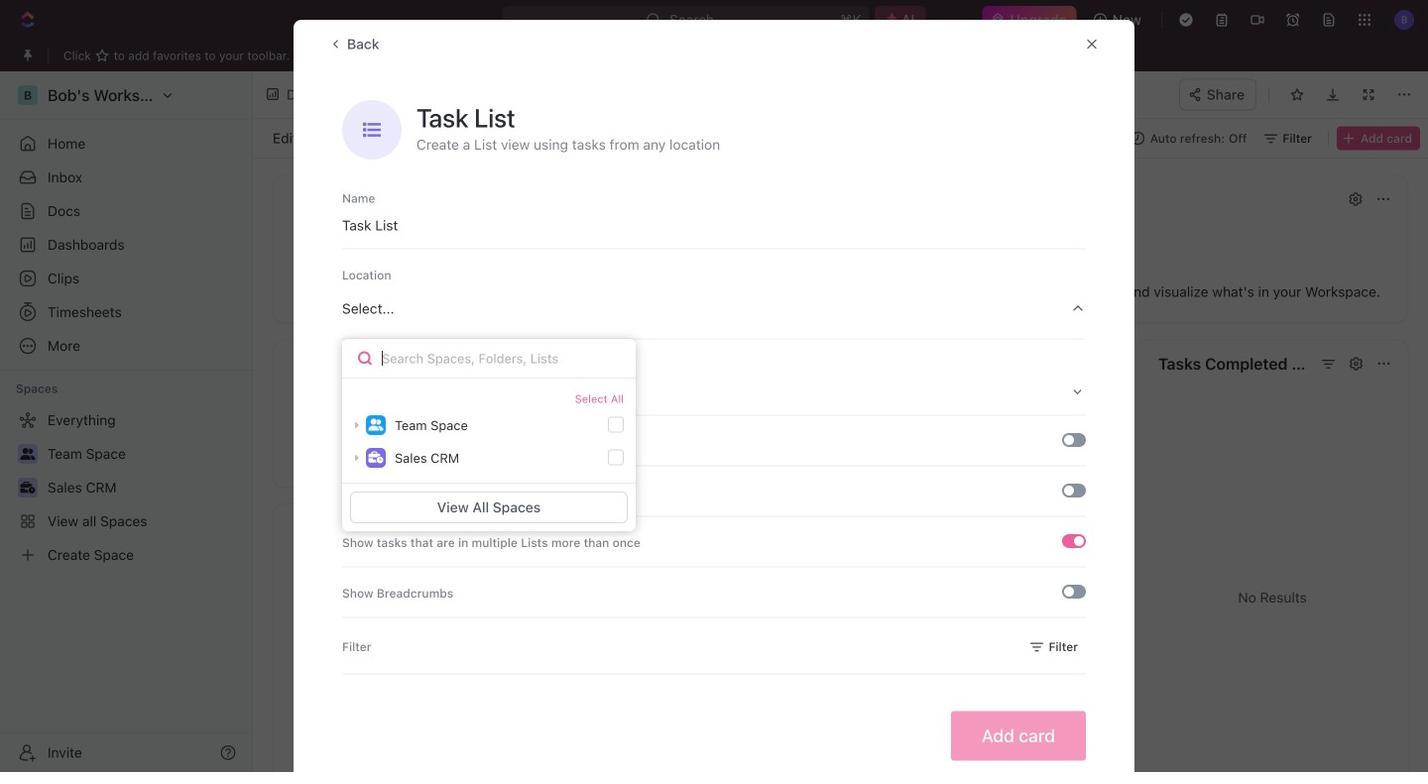 Task type: describe. For each thing, give the bounding box(es) containing it.
Card name text field
[[342, 207, 1086, 243]]

Search Spaces, Folders, Lists text field
[[342, 339, 636, 379]]

sidebar navigation
[[0, 71, 253, 773]]



Task type: locate. For each thing, give the bounding box(es) containing it.
tree
[[8, 405, 244, 571]]

user group image
[[368, 419, 383, 431]]

tree inside sidebar navigation
[[8, 405, 244, 571]]

None text field
[[391, 83, 704, 107]]

business time image
[[368, 452, 383, 464]]



Task type: vqa. For each thing, say whether or not it's contained in the screenshot.
Invoicing within "link"
no



